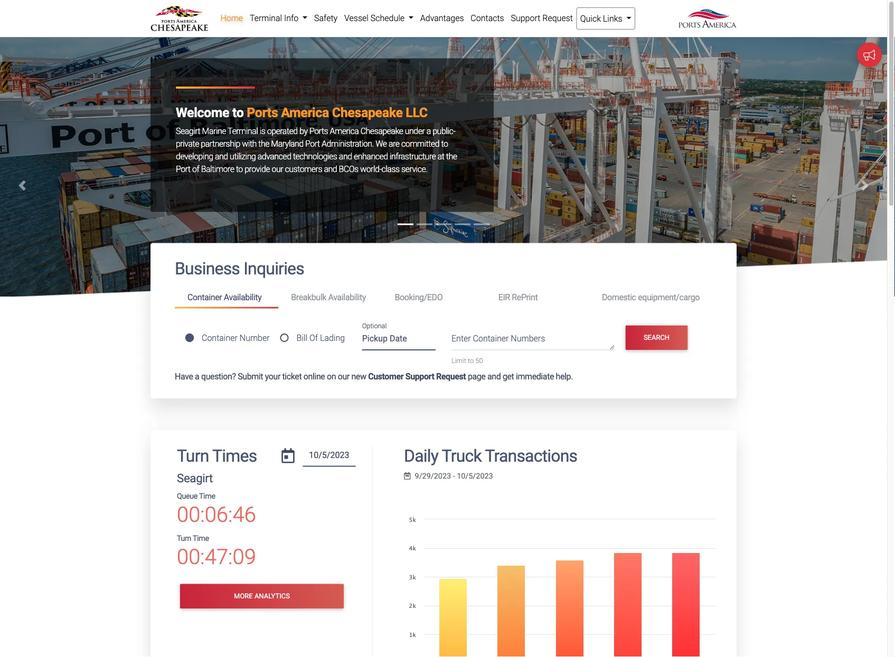 Task type: describe. For each thing, give the bounding box(es) containing it.
links
[[603, 13, 623, 24]]

info
[[284, 13, 299, 23]]

seagirt marine terminal is operated by ports america chesapeake under a public- private partnership with the maryland port administration.                         we are committed to developing and utilizing advanced technologies and enhanced infrastructure at the port of baltimore to provide                         our customers and bcos world-class service.
[[176, 126, 457, 174]]

10/5/2023
[[457, 472, 493, 481]]

advanced
[[258, 151, 291, 161]]

1 vertical spatial request
[[436, 372, 466, 382]]

new
[[352, 372, 366, 382]]

limit
[[452, 357, 466, 365]]

of
[[192, 164, 199, 174]]

9/29/2023 - 10/5/2023
[[415, 472, 493, 481]]

container for container availability
[[188, 293, 222, 303]]

0 vertical spatial the
[[258, 139, 269, 149]]

breakbulk
[[291, 293, 326, 303]]

numbers
[[511, 334, 545, 344]]

home
[[220, 13, 243, 23]]

quick links link
[[576, 7, 635, 30]]

we
[[376, 139, 387, 149]]

to left 50
[[468, 357, 474, 365]]

bill of lading
[[297, 333, 345, 343]]

calendar week image
[[404, 473, 411, 480]]

a inside main content
[[195, 372, 199, 382]]

chesapeake inside seagirt marine terminal is operated by ports america chesapeake under a public- private partnership with the maryland port administration.                         we are committed to developing and utilizing advanced technologies and enhanced infrastructure at the port of baltimore to provide                         our customers and bcos world-class service.
[[361, 126, 403, 136]]

terminal inside seagirt marine terminal is operated by ports america chesapeake under a public- private partnership with the maryland port administration.                         we are committed to developing and utilizing advanced technologies and enhanced infrastructure at the port of baltimore to provide                         our customers and bcos world-class service.
[[228, 126, 258, 136]]

infrastructure
[[390, 151, 436, 161]]

0 vertical spatial america
[[281, 105, 329, 120]]

bill
[[297, 333, 307, 343]]

under
[[405, 126, 425, 136]]

analytics
[[255, 593, 290, 601]]

developing
[[176, 151, 213, 161]]

america inside seagirt marine terminal is operated by ports america chesapeake under a public- private partnership with the maryland port administration.                         we are committed to developing and utilizing advanced technologies and enhanced infrastructure at the port of baltimore to provide                         our customers and bcos world-class service.
[[330, 126, 359, 136]]

Enter Container Numbers text field
[[452, 332, 615, 350]]

public-
[[433, 126, 456, 136]]

vessel
[[344, 13, 369, 23]]

booking/edo link
[[382, 288, 486, 307]]

on
[[327, 372, 336, 382]]

get
[[503, 372, 514, 382]]

to down utilizing
[[236, 164, 243, 174]]

class
[[382, 164, 400, 174]]

help.
[[556, 372, 573, 382]]

online
[[304, 372, 325, 382]]

turn for turn times
[[177, 446, 209, 466]]

and down partnership
[[215, 151, 228, 161]]

ports america chesapeake image
[[0, 37, 887, 422]]

domestic equipment/cargo
[[602, 293, 700, 303]]

container up 50
[[473, 334, 509, 344]]

00:47:09
[[177, 545, 256, 570]]

lading
[[320, 333, 345, 343]]

advantages
[[420, 13, 464, 23]]

business inquiries
[[175, 259, 304, 279]]

enter container numbers
[[452, 334, 545, 344]]

search
[[644, 334, 670, 342]]

enter
[[452, 334, 471, 344]]

vessel schedule
[[344, 13, 407, 23]]

domestic equipment/cargo link
[[590, 288, 713, 307]]

customer
[[368, 372, 404, 382]]

times
[[212, 446, 257, 466]]

queue time 00:06:46
[[177, 492, 256, 528]]

page
[[468, 372, 486, 382]]

question?
[[201, 372, 236, 382]]

with
[[242, 139, 257, 149]]

enhanced
[[354, 151, 388, 161]]

0 vertical spatial chesapeake
[[332, 105, 403, 120]]

a inside seagirt marine terminal is operated by ports america chesapeake under a public- private partnership with the maryland port administration.                         we are committed to developing and utilizing advanced technologies and enhanced infrastructure at the port of baltimore to provide                         our customers and bcos world-class service.
[[427, 126, 431, 136]]

breakbulk availability link
[[279, 288, 382, 307]]

schedule
[[371, 13, 405, 23]]

and left bcos on the left
[[324, 164, 337, 174]]

seagirt for seagirt marine terminal is operated by ports america chesapeake under a public- private partnership with the maryland port administration.                         we are committed to developing and utilizing advanced technologies and enhanced infrastructure at the port of baltimore to provide                         our customers and bcos world-class service.
[[176, 126, 200, 136]]

0 vertical spatial ports
[[247, 105, 278, 120]]

container availability link
[[175, 288, 279, 309]]

calendar day image
[[282, 449, 295, 463]]

terminal info link
[[246, 7, 311, 29]]

time for 00:06:46
[[199, 492, 215, 501]]

baltimore
[[201, 164, 234, 174]]

customers
[[285, 164, 322, 174]]

truck
[[442, 446, 482, 466]]

private
[[176, 139, 199, 149]]

none text field inside main content
[[303, 446, 356, 467]]

utilizing
[[230, 151, 256, 161]]

domestic
[[602, 293, 636, 303]]

more analytics
[[234, 593, 290, 601]]

at
[[438, 151, 445, 161]]

and inside main content
[[488, 372, 501, 382]]

seagirt for seagirt
[[177, 472, 213, 486]]

search button
[[626, 326, 688, 350]]

request inside the support request "link"
[[543, 13, 573, 23]]

technologies
[[293, 151, 337, 161]]

eir reprint link
[[486, 288, 590, 307]]

customer support request link
[[368, 372, 466, 382]]

main content containing 00:06:46
[[143, 243, 745, 658]]



Task type: locate. For each thing, give the bounding box(es) containing it.
0 horizontal spatial our
[[272, 164, 283, 174]]

a right under
[[427, 126, 431, 136]]

optional
[[362, 322, 387, 330]]

ports up is on the top of page
[[247, 105, 278, 120]]

advantages link
[[417, 7, 467, 29]]

1 vertical spatial ports
[[310, 126, 328, 136]]

a
[[427, 126, 431, 136], [195, 372, 199, 382]]

00:06:46
[[177, 503, 256, 528]]

0 vertical spatial port
[[305, 139, 320, 149]]

turn time 00:47:09
[[177, 534, 256, 570]]

container number
[[202, 333, 270, 343]]

1 vertical spatial seagirt
[[177, 472, 213, 486]]

seagirt
[[176, 126, 200, 136], [177, 472, 213, 486]]

1 horizontal spatial request
[[543, 13, 573, 23]]

daily
[[404, 446, 438, 466]]

port up technologies
[[305, 139, 320, 149]]

vessel schedule link
[[341, 7, 417, 29]]

and down administration.
[[339, 151, 352, 161]]

1 vertical spatial terminal
[[228, 126, 258, 136]]

safety link
[[311, 7, 341, 29]]

support
[[511, 13, 541, 23], [406, 372, 434, 382]]

turn up queue
[[177, 446, 209, 466]]

0 vertical spatial turn
[[177, 446, 209, 466]]

partnership
[[201, 139, 240, 149]]

bcos
[[339, 164, 359, 174]]

seagirt up queue
[[177, 472, 213, 486]]

ticket
[[282, 372, 302, 382]]

to down public- at the top of page
[[441, 139, 448, 149]]

support request
[[511, 13, 573, 23]]

1 horizontal spatial port
[[305, 139, 320, 149]]

1 vertical spatial chesapeake
[[361, 126, 403, 136]]

time inside turn time 00:47:09
[[193, 534, 209, 543]]

support request link
[[508, 7, 576, 29]]

maryland
[[271, 139, 304, 149]]

our right on
[[338, 372, 350, 382]]

chesapeake
[[332, 105, 403, 120], [361, 126, 403, 136]]

quick links
[[580, 13, 625, 24]]

immediate
[[516, 372, 554, 382]]

inquiries
[[244, 259, 304, 279]]

our down advanced
[[272, 164, 283, 174]]

america up administration.
[[330, 126, 359, 136]]

1 horizontal spatial a
[[427, 126, 431, 136]]

turn for turn time 00:47:09
[[177, 534, 191, 543]]

Optional text field
[[362, 330, 436, 351]]

home link
[[217, 7, 246, 29]]

safety
[[314, 13, 338, 23]]

0 vertical spatial time
[[199, 492, 215, 501]]

llc
[[406, 105, 428, 120]]

0 vertical spatial request
[[543, 13, 573, 23]]

the down is on the top of page
[[258, 139, 269, 149]]

1 availability from the left
[[224, 293, 262, 303]]

turn up 00:47:09
[[177, 534, 191, 543]]

0 horizontal spatial request
[[436, 372, 466, 382]]

contacts link
[[467, 7, 508, 29]]

ports
[[247, 105, 278, 120], [310, 126, 328, 136]]

availability down the business inquiries
[[224, 293, 262, 303]]

availability for breakbulk availability
[[328, 293, 366, 303]]

seagirt inside main content
[[177, 472, 213, 486]]

a right have
[[195, 372, 199, 382]]

america up by
[[281, 105, 329, 120]]

container
[[188, 293, 222, 303], [202, 333, 238, 343], [473, 334, 509, 344]]

0 horizontal spatial america
[[281, 105, 329, 120]]

1 vertical spatial time
[[193, 534, 209, 543]]

administration.
[[322, 139, 374, 149]]

1 vertical spatial port
[[176, 164, 191, 174]]

time right queue
[[199, 492, 215, 501]]

world-
[[360, 164, 382, 174]]

request down limit
[[436, 372, 466, 382]]

to up the "with"
[[232, 105, 244, 120]]

transactions
[[485, 446, 578, 466]]

port left of
[[176, 164, 191, 174]]

quick
[[580, 13, 601, 24]]

0 vertical spatial our
[[272, 164, 283, 174]]

number
[[240, 333, 270, 343]]

welcome to ports america chesapeake llc
[[176, 105, 428, 120]]

our inside seagirt marine terminal is operated by ports america chesapeake under a public- private partnership with the maryland port administration.                         we are committed to developing and utilizing advanced technologies and enhanced infrastructure at the port of baltimore to provide                         our customers and bcos world-class service.
[[272, 164, 283, 174]]

provide
[[245, 164, 270, 174]]

0 horizontal spatial a
[[195, 372, 199, 382]]

welcome
[[176, 105, 229, 120]]

0 horizontal spatial the
[[258, 139, 269, 149]]

ports inside seagirt marine terminal is operated by ports america chesapeake under a public- private partnership with the maryland port administration.                         we are committed to developing and utilizing advanced technologies and enhanced infrastructure at the port of baltimore to provide                         our customers and bcos world-class service.
[[310, 126, 328, 136]]

breakbulk availability
[[291, 293, 366, 303]]

0 horizontal spatial ports
[[247, 105, 278, 120]]

turn times
[[177, 446, 257, 466]]

availability right "breakbulk"
[[328, 293, 366, 303]]

1 horizontal spatial the
[[446, 151, 457, 161]]

1 horizontal spatial america
[[330, 126, 359, 136]]

main content
[[143, 243, 745, 658]]

0 horizontal spatial support
[[406, 372, 434, 382]]

reprint
[[512, 293, 538, 303]]

terminal info
[[250, 13, 301, 23]]

9/29/2023
[[415, 472, 451, 481]]

time up 00:47:09
[[193, 534, 209, 543]]

have
[[175, 372, 193, 382]]

and left get
[[488, 372, 501, 382]]

equipment/cargo
[[638, 293, 700, 303]]

2 turn from the top
[[177, 534, 191, 543]]

terminal up the "with"
[[228, 126, 258, 136]]

contacts
[[471, 13, 504, 23]]

1 vertical spatial a
[[195, 372, 199, 382]]

ports right by
[[310, 126, 328, 136]]

1 horizontal spatial ports
[[310, 126, 328, 136]]

eir
[[499, 293, 510, 303]]

the right at
[[446, 151, 457, 161]]

turn
[[177, 446, 209, 466], [177, 534, 191, 543]]

daily truck transactions
[[404, 446, 578, 466]]

1 horizontal spatial support
[[511, 13, 541, 23]]

of
[[310, 333, 318, 343]]

-
[[453, 472, 455, 481]]

1 vertical spatial america
[[330, 126, 359, 136]]

2 availability from the left
[[328, 293, 366, 303]]

our inside main content
[[338, 372, 350, 382]]

support right customer
[[406, 372, 434, 382]]

booking/edo
[[395, 293, 443, 303]]

container availability
[[188, 293, 262, 303]]

0 vertical spatial a
[[427, 126, 431, 136]]

1 vertical spatial support
[[406, 372, 434, 382]]

support inside "link"
[[511, 13, 541, 23]]

service.
[[401, 164, 428, 174]]

request
[[543, 13, 573, 23], [436, 372, 466, 382]]

1 horizontal spatial availability
[[328, 293, 366, 303]]

operated
[[267, 126, 298, 136]]

container down business
[[188, 293, 222, 303]]

time for 00:47:09
[[193, 534, 209, 543]]

container left 'number'
[[202, 333, 238, 343]]

time inside queue time 00:06:46
[[199, 492, 215, 501]]

availability for container availability
[[224, 293, 262, 303]]

by
[[300, 126, 308, 136]]

limit to 50
[[452, 357, 483, 365]]

request left quick
[[543, 13, 573, 23]]

0 horizontal spatial availability
[[224, 293, 262, 303]]

1 vertical spatial our
[[338, 372, 350, 382]]

seagirt up private
[[176, 126, 200, 136]]

committed
[[401, 139, 440, 149]]

eir reprint
[[499, 293, 538, 303]]

1 vertical spatial the
[[446, 151, 457, 161]]

0 vertical spatial seagirt
[[176, 126, 200, 136]]

1 vertical spatial turn
[[177, 534, 191, 543]]

terminal
[[250, 13, 282, 23], [228, 126, 258, 136]]

are
[[389, 139, 400, 149]]

have a question? submit your ticket online on our new customer support request page and get immediate help.
[[175, 372, 573, 382]]

your
[[265, 372, 280, 382]]

terminal left info
[[250, 13, 282, 23]]

0 horizontal spatial port
[[176, 164, 191, 174]]

support right contacts link
[[511, 13, 541, 23]]

support inside main content
[[406, 372, 434, 382]]

seagirt inside seagirt marine terminal is operated by ports america chesapeake under a public- private partnership with the maryland port administration.                         we are committed to developing and utilizing advanced technologies and enhanced infrastructure at the port of baltimore to provide                         our customers and bcos world-class service.
[[176, 126, 200, 136]]

submit
[[238, 372, 263, 382]]

turn inside turn time 00:47:09
[[177, 534, 191, 543]]

queue
[[177, 492, 198, 501]]

container for container number
[[202, 333, 238, 343]]

1 turn from the top
[[177, 446, 209, 466]]

0 vertical spatial terminal
[[250, 13, 282, 23]]

None text field
[[303, 446, 356, 467]]

0 vertical spatial support
[[511, 13, 541, 23]]

1 horizontal spatial our
[[338, 372, 350, 382]]

marine
[[202, 126, 226, 136]]

our
[[272, 164, 283, 174], [338, 372, 350, 382]]

business
[[175, 259, 240, 279]]



Task type: vqa. For each thing, say whether or not it's contained in the screenshot.
the rightmost Port
yes



